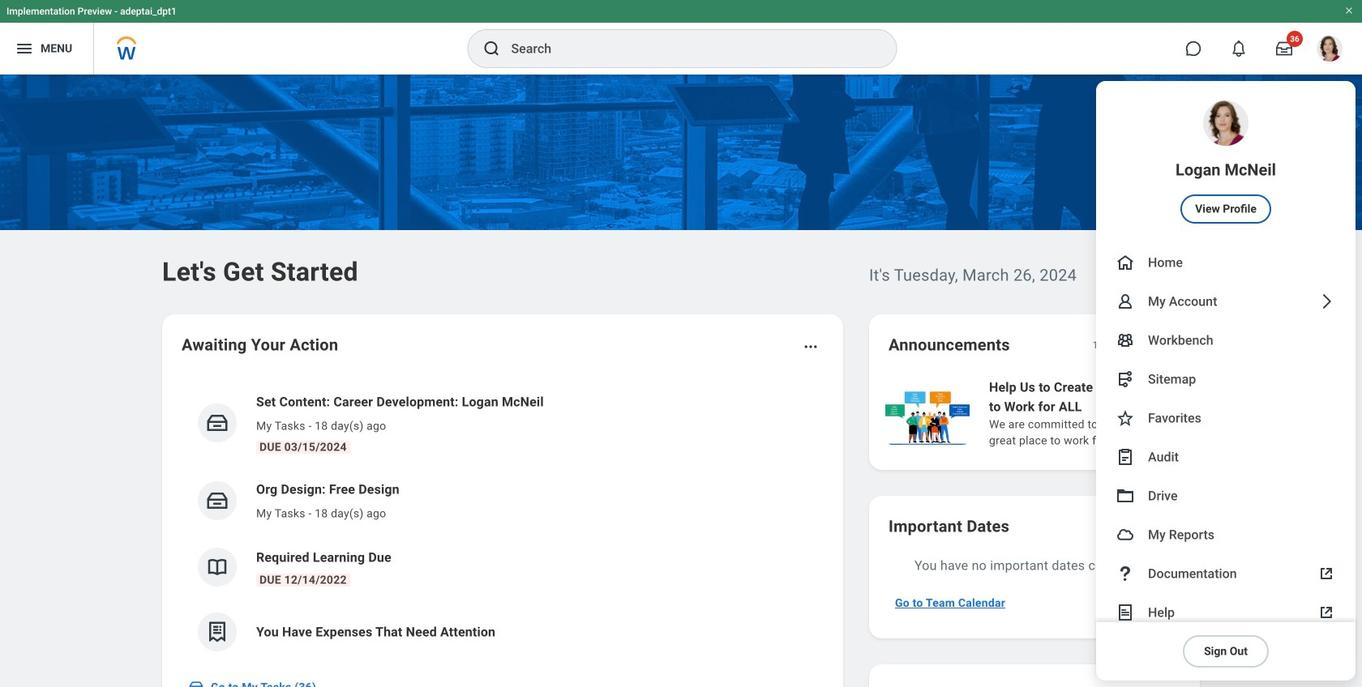 Task type: describe. For each thing, give the bounding box(es) containing it.
notifications large image
[[1231, 41, 1247, 57]]

inbox large image
[[1277, 41, 1293, 57]]

folder open image
[[1116, 487, 1136, 506]]

search image
[[482, 39, 502, 58]]

user image
[[1116, 292, 1136, 311]]

chevron right image
[[1317, 292, 1337, 311]]

logan mcneil image
[[1317, 36, 1343, 62]]

ext link image for question icon
[[1317, 565, 1337, 584]]

ext link image for document icon on the right bottom
[[1317, 603, 1337, 623]]

7 menu item from the top
[[1097, 438, 1356, 477]]

5 menu item from the top
[[1097, 360, 1356, 399]]

paste image
[[1116, 448, 1136, 467]]

justify image
[[15, 39, 34, 58]]

8 menu item from the top
[[1097, 477, 1356, 516]]

inbox image
[[188, 680, 204, 688]]

11 menu item from the top
[[1097, 594, 1356, 633]]

question image
[[1116, 565, 1136, 584]]

1 horizontal spatial list
[[882, 376, 1363, 451]]

4 menu item from the top
[[1097, 321, 1356, 360]]

3 menu item from the top
[[1097, 282, 1356, 321]]

2 inbox image from the top
[[205, 489, 230, 513]]

home image
[[1116, 253, 1136, 273]]



Task type: vqa. For each thing, say whether or not it's contained in the screenshot.
book open icon
yes



Task type: locate. For each thing, give the bounding box(es) containing it.
book open image
[[205, 556, 230, 580]]

10 menu item from the top
[[1097, 555, 1356, 594]]

close environment banner image
[[1345, 6, 1355, 15]]

1 vertical spatial ext link image
[[1317, 603, 1337, 623]]

inbox image
[[205, 411, 230, 436], [205, 489, 230, 513]]

9 menu item from the top
[[1097, 516, 1356, 555]]

main content
[[0, 75, 1363, 688]]

1 menu item from the top
[[1097, 81, 1356, 243]]

avatar image
[[1116, 526, 1136, 545]]

contact card matrix manager image
[[1116, 331, 1136, 350]]

1 vertical spatial inbox image
[[205, 489, 230, 513]]

star image
[[1116, 409, 1136, 428]]

menu
[[1097, 81, 1356, 681]]

list
[[882, 376, 1363, 451], [182, 380, 824, 665]]

1 ext link image from the top
[[1317, 565, 1337, 584]]

chevron left small image
[[1131, 337, 1147, 354]]

menu item
[[1097, 81, 1356, 243], [1097, 243, 1356, 282], [1097, 282, 1356, 321], [1097, 321, 1356, 360], [1097, 360, 1356, 399], [1097, 399, 1356, 438], [1097, 438, 1356, 477], [1097, 477, 1356, 516], [1097, 516, 1356, 555], [1097, 555, 1356, 594], [1097, 594, 1356, 633]]

2 ext link image from the top
[[1317, 603, 1337, 623]]

2 menu item from the top
[[1097, 243, 1356, 282]]

banner
[[0, 0, 1363, 681]]

dashboard expenses image
[[205, 620, 230, 645]]

document image
[[1116, 603, 1136, 623]]

Search Workday  search field
[[511, 31, 863, 67]]

status
[[1093, 339, 1119, 352]]

6 menu item from the top
[[1097, 399, 1356, 438]]

ext link image
[[1317, 565, 1337, 584], [1317, 603, 1337, 623]]

related actions image
[[803, 339, 819, 355]]

endpoints image
[[1116, 370, 1136, 389]]

0 horizontal spatial list
[[182, 380, 824, 665]]

1 inbox image from the top
[[205, 411, 230, 436]]

0 vertical spatial ext link image
[[1317, 565, 1337, 584]]

0 vertical spatial inbox image
[[205, 411, 230, 436]]

chevron right small image
[[1160, 337, 1176, 354]]



